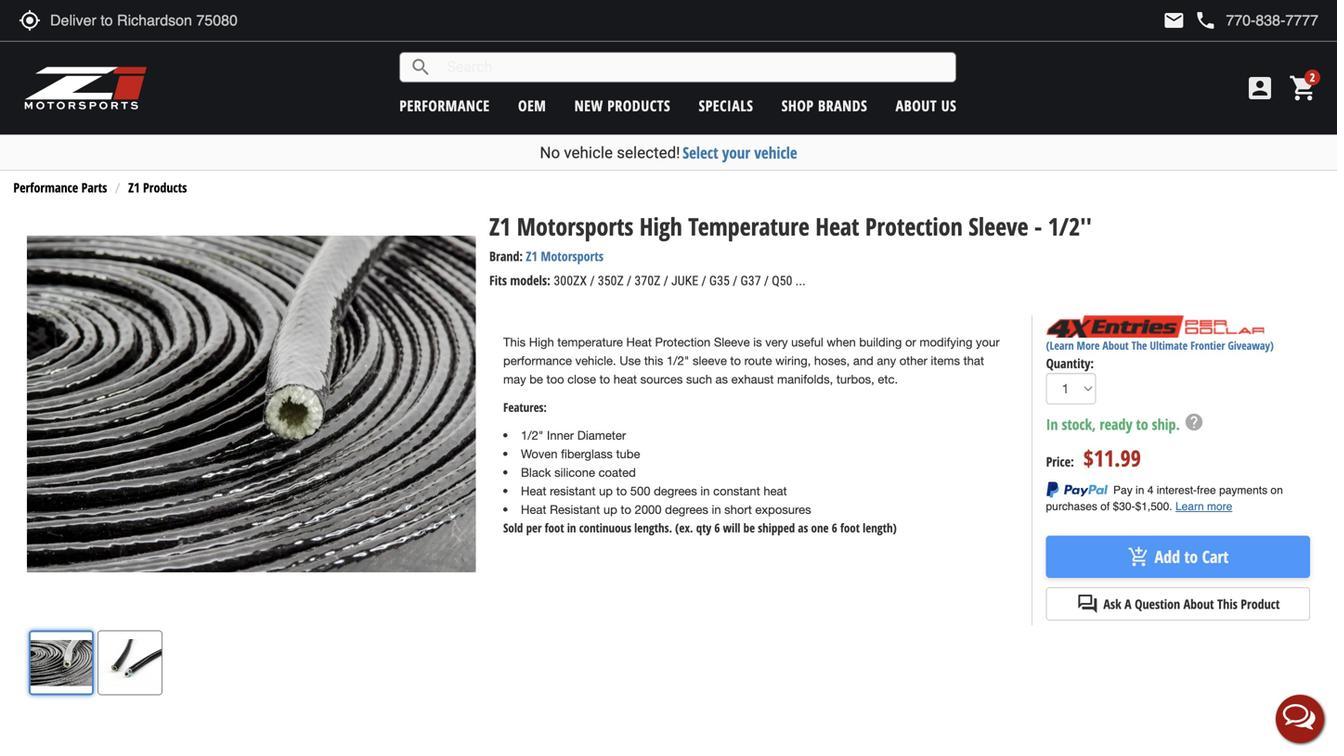 Task type: locate. For each thing, give the bounding box(es) containing it.
1 vertical spatial z1
[[489, 210, 511, 243]]

wiring,
[[775, 354, 811, 368]]

phone link
[[1194, 9, 1319, 32]]

in
[[1046, 414, 1058, 434]]

Search search field
[[432, 53, 956, 82]]

lengths.
[[634, 520, 672, 537]]

to left route
[[730, 354, 741, 368]]

1/2" inside this high temperature heat protection sleeve is very useful when building or modifying your performance vehicle. use this 1/2" sleeve to route wiring, hoses, and any other items that may be too close to heat sources such as exhaust manifolds, turbos, etc.
[[667, 354, 689, 368]]

2 horizontal spatial in
[[712, 503, 721, 517]]

1 horizontal spatial performance
[[503, 354, 572, 368]]

diameter
[[577, 428, 626, 443]]

/ left g37
[[733, 274, 738, 289]]

500
[[630, 484, 650, 498]]

to left ship.
[[1136, 414, 1148, 434]]

this inside question_answer ask a question about this product
[[1217, 596, 1238, 613]]

1 horizontal spatial protection
[[865, 210, 963, 243]]

0 vertical spatial your
[[722, 142, 750, 163]]

vehicle right no
[[564, 143, 613, 162]]

protection
[[865, 210, 963, 243], [655, 335, 711, 349]]

your
[[722, 142, 750, 163], [976, 335, 1000, 349]]

resistant
[[550, 503, 600, 517]]

0 vertical spatial z1
[[128, 179, 140, 197]]

or
[[905, 335, 916, 349]]

sold
[[503, 520, 523, 537]]

vehicle
[[754, 142, 797, 163], [564, 143, 613, 162]]

motorsports up z1 motorsports link in the top of the page
[[517, 210, 634, 243]]

high inside z1 motorsports high temperature heat protection sleeve - 1/2'' brand: z1 motorsports fits models: 300zx / 350z / 370z / juke / g35 / g37 / q50 ...
[[639, 210, 682, 243]]

degrees
[[654, 484, 697, 498], [665, 503, 708, 517]]

foot right per
[[545, 520, 564, 537]]

as down sleeve
[[715, 372, 728, 387]]

about left us in the right top of the page
[[896, 96, 937, 116]]

1 horizontal spatial as
[[798, 520, 808, 537]]

oem link
[[518, 96, 546, 116]]

/
[[590, 274, 595, 289], [627, 274, 632, 289], [664, 274, 668, 289], [701, 274, 706, 289], [733, 274, 738, 289], [764, 274, 769, 289]]

heat up use
[[626, 335, 652, 349]]

0 vertical spatial this
[[503, 335, 526, 349]]

building
[[859, 335, 902, 349]]

z1 motorsports link
[[526, 248, 604, 265]]

shopping_cart link
[[1284, 73, 1319, 103]]

as left one
[[798, 520, 808, 537]]

/ right "370z"
[[664, 274, 668, 289]]

z1
[[128, 179, 140, 197], [489, 210, 511, 243], [526, 248, 538, 265]]

1 vertical spatial as
[[798, 520, 808, 537]]

z1 for products
[[128, 179, 140, 197]]

1/2" up woven
[[521, 428, 544, 443]]

tube
[[616, 447, 640, 461]]

0 vertical spatial 1/2"
[[667, 354, 689, 368]]

/ right 350z
[[627, 274, 632, 289]]

sleeve
[[969, 210, 1028, 243], [714, 335, 750, 349]]

specials
[[699, 96, 753, 116]]

shop
[[782, 96, 814, 116]]

2000
[[635, 503, 662, 517]]

1 6 from the left
[[714, 520, 720, 537]]

performance link
[[399, 96, 490, 116]]

/ right g37
[[764, 274, 769, 289]]

heat inside this high temperature heat protection sleeve is very useful when building or modifying your performance vehicle. use this 1/2" sleeve to route wiring, hoses, and any other items that may be too close to heat sources such as exhaust manifolds, turbos, etc.
[[626, 335, 652, 349]]

1 horizontal spatial about
[[1103, 338, 1129, 353]]

and
[[853, 354, 874, 368]]

high up too
[[529, 335, 554, 349]]

inner
[[547, 428, 574, 443]]

heat up per
[[521, 503, 546, 517]]

one
[[811, 520, 829, 537]]

1 vertical spatial protection
[[655, 335, 711, 349]]

in down the resistant at the left
[[567, 520, 576, 537]]

1 vertical spatial heat
[[764, 484, 787, 498]]

account_box
[[1245, 73, 1275, 103]]

be left too
[[529, 372, 543, 387]]

0 horizontal spatial your
[[722, 142, 750, 163]]

0 horizontal spatial 1/2"
[[521, 428, 544, 443]]

q50
[[772, 274, 792, 289]]

1 horizontal spatial foot
[[840, 520, 860, 537]]

motorsports up 300zx on the top
[[541, 248, 604, 265]]

1 horizontal spatial heat
[[764, 484, 787, 498]]

/ left g35
[[701, 274, 706, 289]]

up down coated
[[599, 484, 613, 498]]

0 vertical spatial as
[[715, 372, 728, 387]]

stock,
[[1062, 414, 1096, 434]]

0 vertical spatial high
[[639, 210, 682, 243]]

6
[[714, 520, 720, 537], [832, 520, 837, 537]]

degrees up 2000
[[654, 484, 697, 498]]

vehicle down shop
[[754, 142, 797, 163]]

be right will
[[743, 520, 755, 537]]

my_location
[[19, 9, 41, 32]]

0 horizontal spatial high
[[529, 335, 554, 349]]

1 vertical spatial high
[[529, 335, 554, 349]]

1 vertical spatial your
[[976, 335, 1000, 349]]

0 vertical spatial motorsports
[[517, 210, 634, 243]]

1 horizontal spatial 6
[[832, 520, 837, 537]]

2 vertical spatial z1
[[526, 248, 538, 265]]

performance up too
[[503, 354, 572, 368]]

1 horizontal spatial be
[[743, 520, 755, 537]]

this up the may
[[503, 335, 526, 349]]

foot left the length)
[[840, 520, 860, 537]]

no
[[540, 143, 560, 162]]

length)
[[863, 520, 897, 537]]

degrees up the (ex.
[[665, 503, 708, 517]]

parts
[[81, 179, 107, 197]]

vehicle inside no vehicle selected! select your vehicle
[[564, 143, 613, 162]]

0 vertical spatial heat
[[614, 372, 637, 387]]

selected!
[[617, 143, 680, 162]]

about left the
[[1103, 338, 1129, 353]]

this left product
[[1217, 596, 1238, 613]]

1 horizontal spatial 1/2"
[[667, 354, 689, 368]]

2 foot from the left
[[840, 520, 860, 537]]

ultimate
[[1150, 338, 1188, 353]]

products
[[607, 96, 671, 116]]

0 horizontal spatial as
[[715, 372, 728, 387]]

0 horizontal spatial protection
[[655, 335, 711, 349]]

other
[[899, 354, 927, 368]]

1 vertical spatial in
[[712, 503, 721, 517]]

1 horizontal spatial z1
[[489, 210, 511, 243]]

1 horizontal spatial your
[[976, 335, 1000, 349]]

up
[[599, 484, 613, 498], [603, 503, 617, 517]]

new products link
[[574, 96, 671, 116]]

1 horizontal spatial in
[[700, 484, 710, 498]]

to
[[730, 354, 741, 368], [599, 372, 610, 387], [1136, 414, 1148, 434], [616, 484, 627, 498], [621, 503, 631, 517], [1184, 546, 1198, 569]]

about inside question_answer ask a question about this product
[[1184, 596, 1214, 613]]

about right question
[[1184, 596, 1214, 613]]

1/2" inside 1/2" inner diameter woven fiberglass tube black silicone coated heat resistant up to 500 degrees in constant heat heat resistant up to 2000 degrees in short exposures sold per foot in continuous lengths. (ex. qty 6 will be shipped as one 6 foot length)
[[521, 428, 544, 443]]

370z
[[635, 274, 661, 289]]

to left 2000
[[621, 503, 631, 517]]

shipped
[[758, 520, 795, 537]]

6 right qty
[[714, 520, 720, 537]]

1 vertical spatial performance
[[503, 354, 572, 368]]

0 horizontal spatial vehicle
[[564, 143, 613, 162]]

turbos,
[[836, 372, 874, 387]]

0 horizontal spatial this
[[503, 335, 526, 349]]

0 vertical spatial performance
[[399, 96, 490, 116]]

1 vertical spatial 1/2"
[[521, 428, 544, 443]]

is
[[753, 335, 762, 349]]

0 horizontal spatial be
[[529, 372, 543, 387]]

sleeve inside z1 motorsports high temperature heat protection sleeve - 1/2'' brand: z1 motorsports fits models: 300zx / 350z / 370z / juke / g35 / g37 / q50 ...
[[969, 210, 1028, 243]]

2 horizontal spatial about
[[1184, 596, 1214, 613]]

heat right temperature
[[815, 210, 859, 243]]

sleeve left -
[[969, 210, 1028, 243]]

mail phone
[[1163, 9, 1217, 32]]

fiberglass
[[561, 447, 613, 461]]

manifolds,
[[777, 372, 833, 387]]

1 horizontal spatial high
[[639, 210, 682, 243]]

z1 up "models:"
[[526, 248, 538, 265]]

z1 motorsports high temperature heat protection sleeve - 1/2'' brand: z1 motorsports fits models: 300zx / 350z / 370z / juke / g35 / g37 / q50 ...
[[489, 210, 1092, 289]]

be
[[529, 372, 543, 387], [743, 520, 755, 537]]

temperature
[[688, 210, 809, 243]]

z1 left products
[[128, 179, 140, 197]]

0 vertical spatial protection
[[865, 210, 963, 243]]

in left short
[[712, 503, 721, 517]]

1 horizontal spatial this
[[1217, 596, 1238, 613]]

protection inside this high temperature heat protection sleeve is very useful when building or modifying your performance vehicle. use this 1/2" sleeve to route wiring, hoses, and any other items that may be too close to heat sources such as exhaust manifolds, turbos, etc.
[[655, 335, 711, 349]]

route
[[744, 354, 772, 368]]

1 vertical spatial this
[[1217, 596, 1238, 613]]

/ left 350z
[[590, 274, 595, 289]]

0 horizontal spatial sleeve
[[714, 335, 750, 349]]

this
[[503, 335, 526, 349], [1217, 596, 1238, 613]]

1 vertical spatial be
[[743, 520, 755, 537]]

1/2" right this
[[667, 354, 689, 368]]

ready
[[1100, 414, 1132, 434]]

3 / from the left
[[664, 274, 668, 289]]

1/2''
[[1048, 210, 1092, 243]]

fits
[[489, 272, 507, 289]]

heat inside z1 motorsports high temperature heat protection sleeve - 1/2'' brand: z1 motorsports fits models: 300zx / 350z / 370z / juke / g35 / g37 / q50 ...
[[815, 210, 859, 243]]

1 horizontal spatial sleeve
[[969, 210, 1028, 243]]

sleeve left is
[[714, 335, 750, 349]]

more
[[1077, 338, 1100, 353]]

6 right one
[[832, 520, 837, 537]]

0 horizontal spatial performance
[[399, 96, 490, 116]]

heat up exposures
[[764, 484, 787, 498]]

performance down search at the left top of the page
[[399, 96, 490, 116]]

0 horizontal spatial in
[[567, 520, 576, 537]]

about us link
[[896, 96, 957, 116]]

2 vertical spatial about
[[1184, 596, 1214, 613]]

1/2"
[[667, 354, 689, 368], [521, 428, 544, 443]]

account_box link
[[1241, 73, 1280, 103]]

2 vertical spatial in
[[567, 520, 576, 537]]

add_shopping_cart add to cart
[[1128, 546, 1229, 569]]

question
[[1135, 596, 1180, 613]]

0 horizontal spatial heat
[[614, 372, 637, 387]]

your right the select
[[722, 142, 750, 163]]

6 / from the left
[[764, 274, 769, 289]]

in left constant
[[700, 484, 710, 498]]

0 vertical spatial in
[[700, 484, 710, 498]]

0 horizontal spatial 6
[[714, 520, 720, 537]]

0 vertical spatial sleeve
[[969, 210, 1028, 243]]

0 horizontal spatial about
[[896, 96, 937, 116]]

high
[[639, 210, 682, 243], [529, 335, 554, 349]]

up up continuous
[[603, 503, 617, 517]]

that
[[963, 354, 984, 368]]

z1 products
[[128, 179, 187, 197]]

2 6 from the left
[[832, 520, 837, 537]]

heat inside this high temperature heat protection sleeve is very useful when building or modifying your performance vehicle. use this 1/2" sleeve to route wiring, hoses, and any other items that may be too close to heat sources such as exhaust manifolds, turbos, etc.
[[614, 372, 637, 387]]

when
[[827, 335, 856, 349]]

g37
[[741, 274, 761, 289]]

z1 up brand:
[[489, 210, 511, 243]]

about
[[896, 96, 937, 116], [1103, 338, 1129, 353], [1184, 596, 1214, 613]]

your up that
[[976, 335, 1000, 349]]

as inside 1/2" inner diameter woven fiberglass tube black silicone coated heat resistant up to 500 degrees in constant heat heat resistant up to 2000 degrees in short exposures sold per foot in continuous lengths. (ex. qty 6 will be shipped as one 6 foot length)
[[798, 520, 808, 537]]

constant
[[713, 484, 760, 498]]

heat down use
[[614, 372, 637, 387]]

high up "370z"
[[639, 210, 682, 243]]

1 vertical spatial sleeve
[[714, 335, 750, 349]]

1 vertical spatial about
[[1103, 338, 1129, 353]]

0 horizontal spatial z1
[[128, 179, 140, 197]]

heat
[[815, 210, 859, 243], [626, 335, 652, 349], [521, 484, 546, 498], [521, 503, 546, 517]]

add
[[1155, 546, 1180, 569]]

0 horizontal spatial foot
[[545, 520, 564, 537]]

0 vertical spatial degrees
[[654, 484, 697, 498]]

5 / from the left
[[733, 274, 738, 289]]

0 vertical spatial be
[[529, 372, 543, 387]]

specials link
[[699, 96, 753, 116]]

juke
[[671, 274, 698, 289]]



Task type: describe. For each thing, give the bounding box(es) containing it.
sleeve inside this high temperature heat protection sleeve is very useful when building or modifying your performance vehicle. use this 1/2" sleeve to route wiring, hoses, and any other items that may be too close to heat sources such as exhaust manifolds, turbos, etc.
[[714, 335, 750, 349]]

(learn
[[1046, 338, 1074, 353]]

product
[[1241, 596, 1280, 613]]

question_answer ask a question about this product
[[1077, 593, 1280, 616]]

z1 products link
[[128, 179, 187, 197]]

z1 for motorsports
[[489, 210, 511, 243]]

this high temperature heat protection sleeve is very useful when building or modifying your performance vehicle. use this 1/2" sleeve to route wiring, hoses, and any other items that may be too close to heat sources such as exhaust manifolds, turbos, etc.
[[503, 335, 1000, 387]]

1 vertical spatial up
[[603, 503, 617, 517]]

ship.
[[1152, 414, 1180, 434]]

1 vertical spatial degrees
[[665, 503, 708, 517]]

sleeve
[[693, 354, 727, 368]]

performance parts
[[13, 179, 107, 197]]

woven
[[521, 447, 558, 461]]

qty
[[696, 520, 711, 537]]

quantity:
[[1046, 355, 1094, 372]]

about us
[[896, 96, 957, 116]]

mail link
[[1163, 9, 1185, 32]]

close
[[567, 372, 596, 387]]

continuous
[[579, 520, 631, 537]]

frontier
[[1190, 338, 1225, 353]]

useful
[[791, 335, 823, 349]]

may
[[503, 372, 526, 387]]

black
[[521, 466, 551, 480]]

shop brands
[[782, 96, 867, 116]]

price:
[[1046, 453, 1074, 471]]

add_shopping_cart
[[1128, 546, 1150, 568]]

350z
[[598, 274, 624, 289]]

z1 motorsports logo image
[[23, 65, 148, 111]]

(learn more about the ultimate frontier giveaway) link
[[1046, 338, 1274, 353]]

to inside in stock, ready to ship. help
[[1136, 414, 1148, 434]]

to left 500
[[616, 484, 627, 498]]

shopping_cart
[[1289, 73, 1319, 103]]

select your vehicle link
[[683, 142, 797, 163]]

such
[[686, 372, 712, 387]]

heat down 'black'
[[521, 484, 546, 498]]

price: $11.99
[[1046, 443, 1141, 473]]

this inside this high temperature heat protection sleeve is very useful when building or modifying your performance vehicle. use this 1/2" sleeve to route wiring, hoses, and any other items that may be too close to heat sources such as exhaust manifolds, turbos, etc.
[[503, 335, 526, 349]]

1 horizontal spatial vehicle
[[754, 142, 797, 163]]

1 / from the left
[[590, 274, 595, 289]]

be inside 1/2" inner diameter woven fiberglass tube black silicone coated heat resistant up to 500 degrees in constant heat heat resistant up to 2000 degrees in short exposures sold per foot in continuous lengths. (ex. qty 6 will be shipped as one 6 foot length)
[[743, 520, 755, 537]]

2 / from the left
[[627, 274, 632, 289]]

1 foot from the left
[[545, 520, 564, 537]]

select
[[683, 142, 718, 163]]

use
[[620, 354, 641, 368]]

0 vertical spatial about
[[896, 96, 937, 116]]

as inside this high temperature heat protection sleeve is very useful when building or modifying your performance vehicle. use this 1/2" sleeve to route wiring, hoses, and any other items that may be too close to heat sources such as exhaust manifolds, turbos, etc.
[[715, 372, 728, 387]]

us
[[941, 96, 957, 116]]

in stock, ready to ship. help
[[1046, 412, 1204, 434]]

to right add
[[1184, 546, 1198, 569]]

products
[[143, 179, 187, 197]]

your inside this high temperature heat protection sleeve is very useful when building or modifying your performance vehicle. use this 1/2" sleeve to route wiring, hoses, and any other items that may be too close to heat sources such as exhaust manifolds, turbos, etc.
[[976, 335, 1000, 349]]

$11.99
[[1083, 443, 1141, 473]]

g35
[[709, 274, 730, 289]]

any
[[877, 354, 896, 368]]

exhaust
[[731, 372, 774, 387]]

too
[[546, 372, 564, 387]]

heat inside 1/2" inner diameter woven fiberglass tube black silicone coated heat resistant up to 500 degrees in constant heat heat resistant up to 2000 degrees in short exposures sold per foot in continuous lengths. (ex. qty 6 will be shipped as one 6 foot length)
[[764, 484, 787, 498]]

modifying
[[920, 335, 973, 349]]

high inside this high temperature heat protection sleeve is very useful when building or modifying your performance vehicle. use this 1/2" sleeve to route wiring, hoses, and any other items that may be too close to heat sources such as exhaust manifolds, turbos, etc.
[[529, 335, 554, 349]]

no vehicle selected! select your vehicle
[[540, 142, 797, 163]]

exposures
[[755, 503, 811, 517]]

giveaway)
[[1228, 338, 1274, 353]]

brands
[[818, 96, 867, 116]]

protection inside z1 motorsports high temperature heat protection sleeve - 1/2'' brand: z1 motorsports fits models: 300zx / 350z / 370z / juke / g35 / g37 / q50 ...
[[865, 210, 963, 243]]

...
[[795, 274, 806, 289]]

question_answer
[[1077, 593, 1099, 616]]

etc.
[[878, 372, 898, 387]]

a
[[1125, 596, 1132, 613]]

4 / from the left
[[701, 274, 706, 289]]

shop brands link
[[782, 96, 867, 116]]

will
[[723, 520, 740, 537]]

the
[[1132, 338, 1147, 353]]

0 vertical spatial up
[[599, 484, 613, 498]]

phone
[[1194, 9, 1217, 32]]

performance inside this high temperature heat protection sleeve is very useful when building or modifying your performance vehicle. use this 1/2" sleeve to route wiring, hoses, and any other items that may be too close to heat sources such as exhaust manifolds, turbos, etc.
[[503, 354, 572, 368]]

-
[[1034, 210, 1042, 243]]

items
[[931, 354, 960, 368]]

2 horizontal spatial z1
[[526, 248, 538, 265]]

models:
[[510, 272, 551, 289]]

search
[[410, 56, 432, 78]]

very
[[765, 335, 788, 349]]

cart
[[1202, 546, 1229, 569]]

resistant
[[550, 484, 596, 498]]

hoses,
[[814, 354, 850, 368]]

help
[[1184, 412, 1204, 432]]

performance
[[13, 179, 78, 197]]

be inside this high temperature heat protection sleeve is very useful when building or modifying your performance vehicle. use this 1/2" sleeve to route wiring, hoses, and any other items that may be too close to heat sources such as exhaust manifolds, turbos, etc.
[[529, 372, 543, 387]]

vehicle.
[[575, 354, 616, 368]]

1 vertical spatial motorsports
[[541, 248, 604, 265]]

to down vehicle.
[[599, 372, 610, 387]]

300zx
[[554, 274, 587, 289]]

oem
[[518, 96, 546, 116]]



Task type: vqa. For each thing, say whether or not it's contained in the screenshot.
HIGH to the bottom
yes



